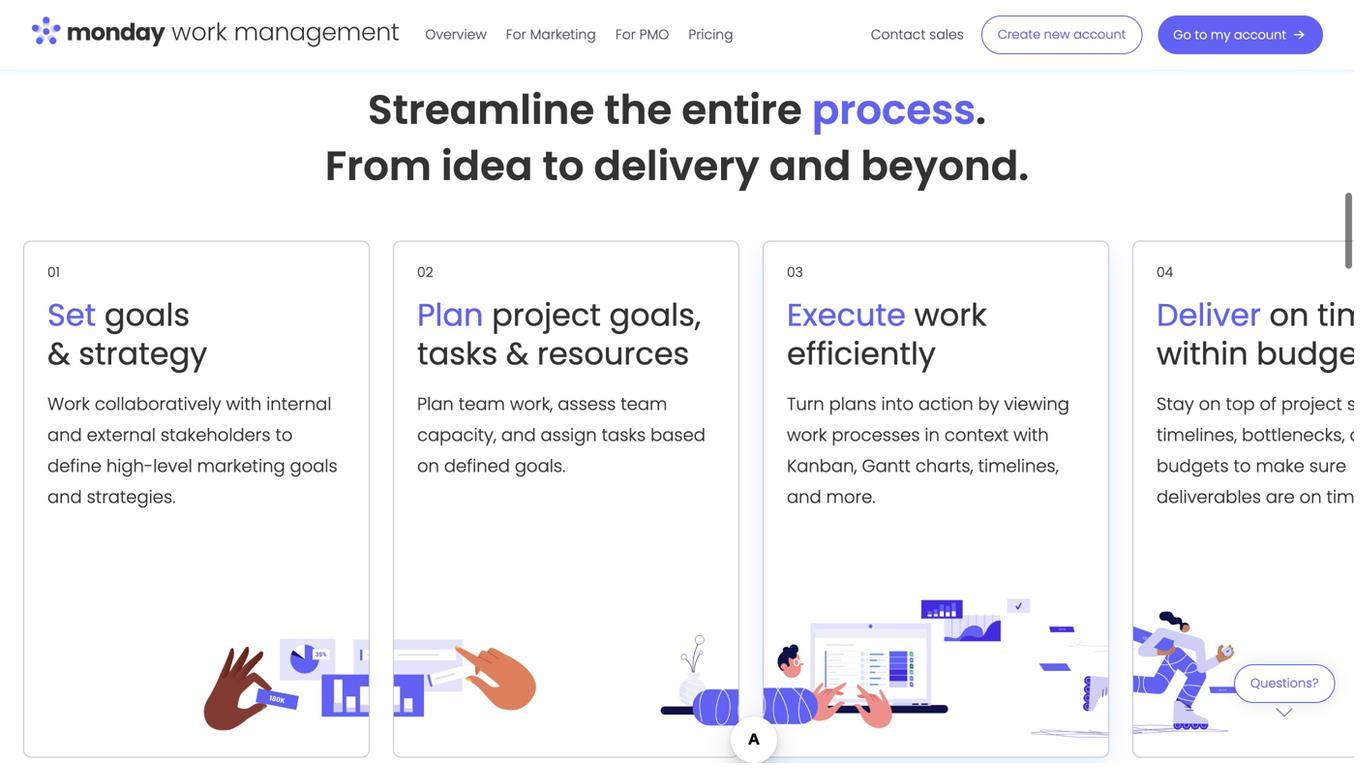 Task type: vqa. For each thing, say whether or not it's contained in the screenshot.
For
yes



Task type: locate. For each thing, give the bounding box(es) containing it.
project left s
[[1282, 392, 1343, 416]]

1 plan from the top
[[417, 293, 492, 336]]

work inside work efficiently
[[915, 293, 987, 336]]

0 horizontal spatial team
[[459, 392, 505, 416]]

to inside streamline the entire process . from idea to delivery and beyond.
[[543, 137, 584, 194]]

0 horizontal spatial &
[[47, 332, 70, 375]]

2 horizontal spatial on
[[1270, 293, 1310, 336]]

process
[[812, 81, 976, 138]]

stay on top of project s
[[1157, 392, 1355, 509]]

go to my account
[[1174, 26, 1287, 44]]

sales
[[930, 25, 964, 44]]

0 horizontal spatial for
[[506, 25, 527, 44]]

plan for plan
[[417, 293, 492, 336]]

0 horizontal spatial goals
[[104, 293, 190, 336]]

1 vertical spatial with
[[1014, 423, 1049, 447]]

execute
[[787, 293, 915, 336]]

& up work
[[47, 332, 70, 375]]

overview link
[[416, 19, 497, 50]]

for inside for marketing link
[[506, 25, 527, 44]]

1 horizontal spatial &
[[506, 332, 529, 375]]

1 vertical spatial to
[[543, 137, 584, 194]]

work inside turn plans into action by viewing work processes in context with kanban, gantt charts, timelines, and more.
[[787, 423, 827, 447]]

level
[[153, 454, 192, 478]]

strategy
[[79, 332, 207, 375]]

1 vertical spatial work
[[787, 423, 827, 447]]

goals inside set goals & strategy
[[104, 293, 190, 336]]

goals.
[[515, 454, 566, 478]]

plans
[[830, 392, 877, 416]]

02
[[417, 263, 434, 282]]

1 & from the left
[[47, 332, 70, 375]]

0 horizontal spatial with
[[226, 392, 262, 416]]

into
[[882, 392, 914, 416]]

project up work,
[[492, 293, 601, 336]]

work
[[915, 293, 987, 336], [787, 423, 827, 447]]

by
[[979, 392, 1000, 416]]

turn
[[787, 392, 825, 416]]

1 horizontal spatial work
[[915, 293, 987, 336]]

beyond.
[[861, 137, 1030, 194]]

1 team from the left
[[459, 392, 505, 416]]

new
[[1045, 26, 1071, 43]]

1 horizontal spatial project
[[1282, 392, 1343, 416]]

0 horizontal spatial to
[[275, 423, 293, 447]]

1 vertical spatial tasks
[[602, 423, 646, 447]]

2 vertical spatial on
[[417, 454, 440, 478]]

work up action
[[915, 293, 987, 336]]

1 vertical spatial on
[[1200, 392, 1222, 416]]

marketing
[[530, 25, 596, 44]]

project
[[492, 293, 601, 336], [1282, 392, 1343, 416]]

1 horizontal spatial team
[[621, 392, 668, 416]]

1 horizontal spatial for
[[616, 25, 636, 44]]

high-
[[106, 454, 153, 478]]

plan down 02
[[417, 293, 492, 336]]

with up the stakeholders
[[226, 392, 262, 416]]

contact sales button
[[862, 19, 974, 50]]

account right new
[[1074, 26, 1127, 43]]

pmo
[[640, 25, 670, 44]]

04
[[1157, 263, 1174, 282]]

s
[[1348, 392, 1355, 416]]

team up based
[[621, 392, 668, 416]]

to inside button
[[1195, 26, 1208, 44]]

team up capacity,
[[459, 392, 505, 416]]

tasks
[[417, 332, 498, 375], [602, 423, 646, 447]]

goals down internal
[[290, 454, 338, 478]]

account
[[1074, 26, 1127, 43], [1235, 26, 1287, 44]]

plan
[[417, 293, 492, 336], [417, 392, 454, 416]]

0 horizontal spatial on
[[417, 454, 440, 478]]

tasks inside project goals, tasks & resources
[[417, 332, 498, 375]]

create
[[998, 26, 1041, 43]]

on inside plan team work, assess team capacity, and assign tasks based on defined goals.
[[417, 454, 440, 478]]

for pmo link
[[606, 19, 679, 50]]

account right my
[[1235, 26, 1287, 44]]

0 vertical spatial on
[[1270, 293, 1310, 336]]

03
[[787, 263, 804, 282]]

.
[[976, 81, 987, 138]]

defined
[[444, 454, 510, 478]]

on
[[1270, 293, 1310, 336], [1200, 392, 1222, 416], [417, 454, 440, 478]]

2 for from the left
[[616, 25, 636, 44]]

0 horizontal spatial project
[[492, 293, 601, 336]]

1 vertical spatial project
[[1282, 392, 1343, 416]]

processes
[[832, 423, 921, 447]]

work collaboratively with internal and external stakeholders to define high-level marketing goals and strategies.
[[47, 392, 338, 509]]

create new account
[[998, 26, 1127, 43]]

1 horizontal spatial to
[[543, 137, 584, 194]]

2 & from the left
[[506, 332, 529, 375]]

in
[[925, 423, 940, 447]]

1 horizontal spatial on
[[1200, 392, 1222, 416]]

0 vertical spatial work
[[915, 293, 987, 336]]

internal
[[266, 392, 332, 416]]

and
[[770, 137, 852, 194], [47, 423, 82, 447], [502, 423, 536, 447], [47, 485, 82, 509], [787, 485, 822, 509]]

to for work collaboratively with internal and external stakeholders to define high-level marketing goals and strategies.
[[275, 423, 293, 447]]

to down internal
[[275, 423, 293, 447]]

goals
[[104, 293, 190, 336], [290, 454, 338, 478]]

account inside 'button'
[[1074, 26, 1127, 43]]

& up work,
[[506, 332, 529, 375]]

tasks down "assess"
[[602, 423, 646, 447]]

for for for marketing
[[506, 25, 527, 44]]

to right go
[[1195, 26, 1208, 44]]

0 vertical spatial goals
[[104, 293, 190, 336]]

0 vertical spatial project
[[492, 293, 601, 336]]

1 horizontal spatial account
[[1235, 26, 1287, 44]]

plan for plan team work, assess team capacity, and assign tasks based on defined goals.
[[417, 392, 454, 416]]

with down the 'viewing'
[[1014, 423, 1049, 447]]

work,
[[510, 392, 553, 416]]

on left 'tim'
[[1270, 293, 1310, 336]]

for inside for pmo link
[[616, 25, 636, 44]]

for left marketing
[[506, 25, 527, 44]]

1 horizontal spatial with
[[1014, 423, 1049, 447]]

pricing
[[689, 25, 734, 44]]

0 vertical spatial tasks
[[417, 332, 498, 375]]

work efficiently
[[787, 293, 987, 375]]

from
[[325, 137, 432, 194]]

with
[[226, 392, 262, 416], [1014, 423, 1049, 447]]

1 for from the left
[[506, 25, 527, 44]]

tim
[[1318, 293, 1355, 336]]

for
[[506, 25, 527, 44], [616, 25, 636, 44]]

to
[[1195, 26, 1208, 44], [543, 137, 584, 194], [275, 423, 293, 447]]

plan inside plan team work, assess team capacity, and assign tasks based on defined goals.
[[417, 392, 454, 416]]

0 vertical spatial plan
[[417, 293, 492, 336]]

goals right set
[[104, 293, 190, 336]]

1 horizontal spatial tasks
[[602, 423, 646, 447]]

2 vertical spatial to
[[275, 423, 293, 447]]

top
[[1227, 392, 1256, 416]]

to inside work collaboratively with internal and external stakeholders to define high-level marketing goals and strategies.
[[275, 423, 293, 447]]

tasks inside plan team work, assess team capacity, and assign tasks based on defined goals.
[[602, 423, 646, 447]]

2 plan from the top
[[417, 392, 454, 416]]

2 horizontal spatial to
[[1195, 26, 1208, 44]]

streamline
[[368, 81, 595, 138]]

to for streamline the entire process . from idea to delivery and beyond.
[[543, 137, 584, 194]]

plan up capacity,
[[417, 392, 454, 416]]

streamline the entire process . from idea to delivery and beyond.
[[325, 81, 1030, 194]]

for marketing link
[[497, 19, 606, 50]]

1 vertical spatial goals
[[290, 454, 338, 478]]

tasks up capacity,
[[417, 332, 498, 375]]

0 horizontal spatial work
[[787, 423, 827, 447]]

viewing
[[1005, 392, 1070, 416]]

work
[[47, 392, 90, 416]]

to right idea
[[543, 137, 584, 194]]

account inside button
[[1235, 26, 1287, 44]]

&
[[47, 332, 70, 375], [506, 332, 529, 375]]

team
[[459, 392, 505, 416], [621, 392, 668, 416]]

0 horizontal spatial tasks
[[417, 332, 498, 375]]

0 horizontal spatial account
[[1074, 26, 1127, 43]]

0 vertical spatial to
[[1195, 26, 1208, 44]]

on down capacity,
[[417, 454, 440, 478]]

strategies.
[[87, 485, 176, 509]]

timelines,
[[979, 454, 1059, 478]]

on left top
[[1200, 392, 1222, 416]]

1 horizontal spatial goals
[[290, 454, 338, 478]]

0 vertical spatial with
[[226, 392, 262, 416]]

1 vertical spatial plan
[[417, 392, 454, 416]]

work down turn
[[787, 423, 827, 447]]

deliver
[[1157, 293, 1262, 336]]

for left pmo at top
[[616, 25, 636, 44]]



Task type: describe. For each thing, give the bounding box(es) containing it.
create new account button
[[982, 15, 1143, 54]]

2 team from the left
[[621, 392, 668, 416]]

context
[[945, 423, 1009, 447]]

on inside stay on top of project s
[[1200, 392, 1222, 416]]

and inside turn plans into action by viewing work processes in context with kanban, gantt charts, timelines, and more.
[[787, 485, 822, 509]]

set
[[47, 293, 96, 336]]

on inside on tim
[[1270, 293, 1310, 336]]

action
[[919, 392, 974, 416]]

stay
[[1157, 392, 1195, 416]]

and inside plan team work, assess team capacity, and assign tasks based on defined goals.
[[502, 423, 536, 447]]

marketing
[[197, 454, 285, 478]]

set goals & strategy
[[47, 293, 207, 375]]

project inside project goals, tasks & resources
[[492, 293, 601, 336]]

overview
[[425, 25, 487, 44]]

m03 image
[[764, 582, 1109, 757]]

define
[[47, 454, 102, 478]]

resources
[[537, 332, 690, 375]]

the
[[605, 81, 672, 138]]

more.
[[827, 485, 876, 509]]

assess
[[558, 392, 616, 416]]

m01 image
[[24, 582, 369, 757]]

for marketing
[[506, 25, 596, 44]]

and inside streamline the entire process . from idea to delivery and beyond.
[[770, 137, 852, 194]]

my
[[1211, 26, 1231, 44]]

capacity,
[[417, 423, 497, 447]]

plan team work, assess team capacity, and assign tasks based on defined goals.
[[417, 392, 706, 478]]

m04 image
[[1134, 582, 1355, 757]]

for pmo
[[616, 25, 670, 44]]

questions?
[[1251, 675, 1320, 692]]

go
[[1174, 26, 1192, 44]]

external
[[87, 423, 156, 447]]

charts,
[[916, 454, 974, 478]]

go to my account button
[[1159, 15, 1324, 54]]

turn plans into action by viewing work processes in context with kanban, gantt charts, timelines, and more.
[[787, 392, 1070, 509]]

of
[[1260, 392, 1277, 416]]

goals inside work collaboratively with internal and external stakeholders to define high-level marketing goals and strategies.
[[290, 454, 338, 478]]

stakeholders
[[161, 423, 271, 447]]

& inside project goals, tasks & resources
[[506, 332, 529, 375]]

assign
[[541, 423, 597, 447]]

monday.com work management image
[[31, 13, 400, 53]]

goals,
[[610, 293, 701, 336]]

collaboratively
[[95, 392, 221, 416]]

project goals, tasks & resources
[[417, 293, 701, 375]]

based
[[651, 423, 706, 447]]

for for for pmo
[[616, 25, 636, 44]]

with inside turn plans into action by viewing work processes in context with kanban, gantt charts, timelines, and more.
[[1014, 423, 1049, 447]]

with inside work collaboratively with internal and external stakeholders to define high-level marketing goals and strategies.
[[226, 392, 262, 416]]

01
[[47, 263, 60, 282]]

kanban,
[[787, 454, 858, 478]]

contact sales
[[871, 25, 964, 44]]

pricing link
[[679, 19, 743, 50]]

on tim
[[1157, 293, 1355, 375]]

efficiently
[[787, 332, 936, 375]]

project inside stay on top of project s
[[1282, 392, 1343, 416]]

idea
[[441, 137, 533, 194]]

m02 image
[[394, 582, 739, 757]]

contact
[[871, 25, 926, 44]]

delivery
[[594, 137, 760, 194]]

questions? button
[[1235, 664, 1336, 717]]

entire
[[682, 81, 803, 138]]

gantt
[[862, 454, 911, 478]]

main element
[[416, 0, 1324, 70]]

& inside set goals & strategy
[[47, 332, 70, 375]]



